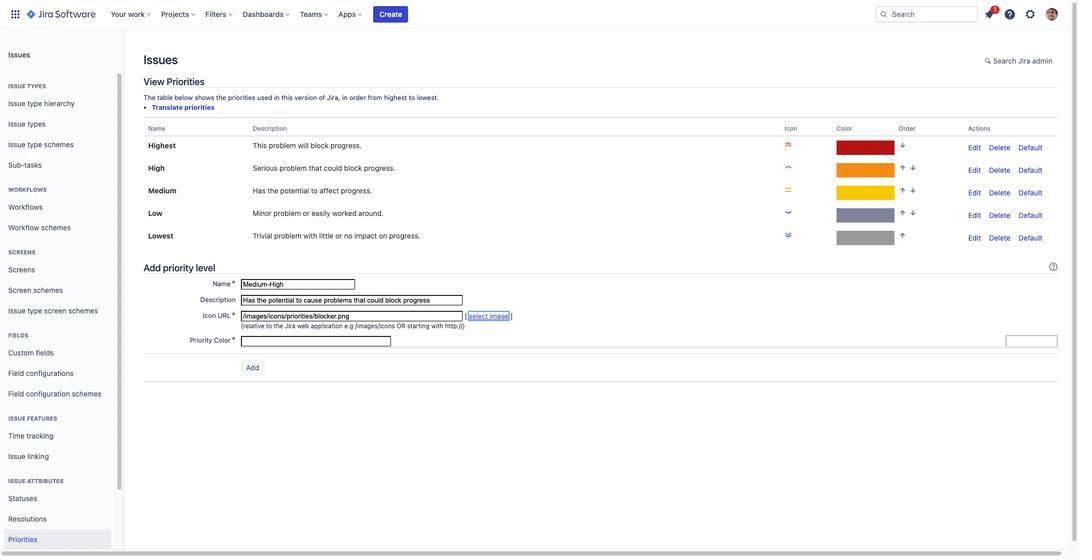 Task type: describe. For each thing, give the bounding box(es) containing it.
priorities link
[[4, 529, 111, 550]]

issue type screen schemes
[[8, 306, 98, 315]]

default for serious problem that could block progress.
[[1019, 165, 1043, 174]]

version
[[295, 93, 317, 102]]

primary element
[[6, 0, 876, 28]]

delete for has the potential to affect progress.
[[990, 188, 1011, 197]]

screens for screens group
[[8, 249, 36, 255]]

priority
[[163, 262, 194, 273]]

fields group
[[4, 321, 111, 407]]

your work
[[111, 9, 145, 18]]

serious
[[253, 163, 278, 172]]

edit for trivial problem with little or no impact on progress.
[[969, 233, 982, 242]]

0 vertical spatial name
[[148, 125, 165, 133]]

e.g
[[345, 322, 354, 330]]

sub-tasks
[[8, 160, 42, 169]]

issue type hierarchy link
[[4, 93, 111, 114]]

banner containing your work
[[0, 0, 1071, 29]]

lowest image
[[785, 231, 793, 239]]

delete for this problem will block progress.
[[990, 143, 1011, 152]]

dashboards button
[[240, 6, 294, 22]]

issue type screen schemes link
[[4, 301, 111, 321]]

the
[[144, 93, 155, 102]]

field configurations link
[[4, 363, 111, 384]]

type for hierarchy
[[27, 99, 42, 108]]

issue for issue attributes
[[8, 478, 26, 484]]

1 horizontal spatial or
[[336, 231, 342, 240]]

time tracking link
[[4, 426, 111, 446]]

0 vertical spatial priorities
[[228, 93, 255, 102]]

help image
[[1004, 8, 1017, 20]]

sub-
[[8, 160, 24, 169]]

url
[[218, 311, 231, 319]]

create
[[380, 9, 402, 18]]

default link for minor problem or easily worked around.
[[1019, 211, 1043, 219]]

apps
[[339, 9, 356, 18]]

issue linking
[[8, 452, 49, 460]]

low
[[148, 209, 162, 217]]

order
[[350, 93, 366, 102]]

issue type schemes
[[8, 140, 74, 149]]

issue for issue type hierarchy
[[8, 99, 25, 108]]

your work button
[[108, 6, 155, 22]]

workflow schemes
[[8, 223, 71, 232]]

delete link for this problem will block progress.
[[990, 143, 1011, 152]]

high
[[148, 163, 165, 172]]

time tracking
[[8, 431, 53, 440]]

icon url
[[203, 311, 231, 319]]

notifications image
[[984, 8, 996, 20]]

table
[[157, 93, 173, 102]]

admin
[[1033, 56, 1053, 65]]

filters
[[205, 9, 226, 18]]

projects
[[161, 9, 189, 18]]

apps button
[[336, 6, 366, 22]]

priorities inside issue attributes group
[[8, 535, 38, 543]]

issue for issue type screen schemes
[[8, 306, 25, 315]]

delete for minor problem or easily worked around.
[[990, 211, 1011, 219]]

edit link for this problem will block progress.
[[969, 143, 982, 152]]

view
[[144, 76, 164, 87]]

configuration
[[26, 389, 70, 398]]

1 in from the left
[[274, 93, 280, 102]]

1 vertical spatial block
[[344, 163, 362, 172]]

or
[[397, 322, 406, 330]]

1 horizontal spatial issues
[[144, 52, 178, 67]]

add priority level
[[144, 262, 215, 273]]

default for this problem will block progress.
[[1019, 143, 1043, 152]]

0 vertical spatial priorities
[[167, 76, 205, 87]]

progress. up worked
[[341, 186, 372, 195]]

settings image
[[1025, 8, 1037, 20]]

issue types group
[[4, 72, 111, 178]]

schemes inside the issue types group
[[44, 140, 74, 149]]

trivial
[[253, 231, 272, 240]]

type for schemes
[[27, 140, 42, 149]]

highest image
[[785, 140, 793, 149]]

linking
[[27, 452, 49, 460]]

1 horizontal spatial color
[[837, 125, 853, 133]]

0 horizontal spatial block
[[311, 141, 329, 150]]

0 horizontal spatial with
[[304, 231, 317, 240]]

issue type hierarchy
[[8, 99, 75, 108]]

default link for trivial problem with little or no impact on progress.
[[1019, 233, 1043, 242]]

screens link
[[4, 260, 111, 280]]

custom
[[8, 348, 34, 357]]

this problem will block progress.
[[253, 141, 362, 150]]

serious problem that could block progress.
[[253, 163, 395, 172]]

screens group
[[4, 238, 111, 324]]

potential
[[280, 186, 309, 195]]

screen schemes link
[[4, 280, 111, 301]]

]
[[511, 312, 513, 320]]

default link for has the potential to affect progress.
[[1019, 188, 1043, 197]]

delete link for has the potential to affect progress.
[[990, 188, 1011, 197]]

jira inside [ select image ] (relative to the jira web application e.g /images/icons or starting with http://)
[[285, 322, 296, 330]]

fields
[[8, 332, 28, 339]]

select
[[469, 312, 488, 320]]

schemes up issue type screen schemes
[[33, 285, 63, 294]]

filters button
[[202, 6, 237, 22]]

edit for serious problem that could block progress.
[[969, 165, 982, 174]]

teams
[[300, 9, 322, 18]]

schemes inside fields 'group'
[[72, 389, 101, 398]]

has the potential to affect progress.
[[253, 186, 372, 195]]

issue for issue types
[[8, 83, 26, 89]]

1 vertical spatial the
[[268, 186, 278, 195]]

the inside [ select image ] (relative to the jira web application e.g /images/icons or starting with http://)
[[274, 322, 283, 330]]

default for minor problem or easily worked around.
[[1019, 211, 1043, 219]]

delete link for trivial problem with little or no impact on progress.
[[990, 233, 1011, 242]]

issue types link
[[4, 114, 111, 134]]

delete link for serious problem that could block progress.
[[990, 165, 1011, 174]]

minor
[[253, 209, 272, 217]]

default link for this problem will block progress.
[[1019, 143, 1043, 152]]

0 vertical spatial jira
[[1019, 56, 1031, 65]]

1 vertical spatial color
[[214, 336, 231, 344]]

jira,
[[327, 93, 340, 102]]

type for screen
[[27, 306, 42, 315]]

resolutions link
[[4, 509, 111, 529]]

issue attributes
[[8, 478, 64, 484]]

configurations
[[26, 369, 74, 377]]

/images/icons
[[355, 322, 395, 330]]

issue types
[[8, 83, 46, 89]]

application
[[311, 322, 343, 330]]

required image
[[231, 279, 236, 288]]

edit for this problem will block progress.
[[969, 143, 982, 152]]

workflow
[[8, 223, 39, 232]]

sub-tasks link
[[4, 155, 111, 175]]

priority color
[[190, 336, 231, 344]]

issue attributes group
[[4, 467, 111, 557]]

issue type schemes link
[[4, 134, 111, 155]]

Search field
[[876, 6, 979, 22]]

search
[[994, 56, 1017, 65]]

issue linking link
[[4, 446, 111, 467]]

your
[[111, 9, 126, 18]]

1 horizontal spatial name
[[213, 279, 231, 288]]

this
[[253, 141, 267, 150]]



Task type: vqa. For each thing, say whether or not it's contained in the screenshot.


Task type: locate. For each thing, give the bounding box(es) containing it.
0 vertical spatial block
[[311, 141, 329, 150]]

1
[[994, 5, 997, 13]]

the
[[216, 93, 226, 102], [268, 186, 278, 195], [274, 322, 283, 330]]

minor problem or easily worked around.
[[253, 209, 384, 217]]

2 screens from the top
[[8, 265, 35, 274]]

issue up sub-
[[8, 140, 25, 149]]

screens for screens link
[[8, 265, 35, 274]]

issue up statuses
[[8, 478, 26, 484]]

3 delete from the top
[[990, 188, 1011, 197]]

3 issue from the top
[[8, 119, 25, 128]]

type
[[27, 99, 42, 108], [27, 140, 42, 149], [27, 306, 42, 315]]

search image
[[880, 10, 888, 18]]

the left web
[[274, 322, 283, 330]]

translate priorities link
[[152, 103, 215, 111]]

0 vertical spatial workflows
[[8, 186, 47, 193]]

2 default from the top
[[1019, 165, 1043, 174]]

this
[[282, 93, 293, 102]]

your profile and settings image
[[1046, 8, 1059, 20]]

could
[[324, 163, 342, 172]]

0 horizontal spatial name
[[148, 125, 165, 133]]

schemes down "issue types" link
[[44, 140, 74, 149]]

statuses link
[[4, 488, 111, 509]]

2 default link from the top
[[1019, 165, 1043, 174]]

2 vertical spatial to
[[266, 322, 272, 330]]

issue for issue linking
[[8, 452, 25, 460]]

features
[[27, 415, 57, 422]]

3 delete link from the top
[[990, 188, 1011, 197]]

workflows down sub-tasks
[[8, 186, 47, 193]]

workflows up the workflow
[[8, 202, 43, 211]]

0 vertical spatial to
[[409, 93, 415, 102]]

required image down required image
[[231, 311, 236, 319]]

0 vertical spatial with
[[304, 231, 317, 240]]

appswitcher icon image
[[9, 8, 22, 20]]

description up this
[[253, 125, 287, 133]]

schemes down field configurations link
[[72, 389, 101, 398]]

6 issue from the top
[[8, 415, 26, 422]]

icon for icon
[[785, 125, 798, 133]]

screen schemes
[[8, 285, 63, 294]]

1 field from the top
[[8, 369, 24, 377]]

0 vertical spatial required image
[[231, 311, 236, 319]]

2 vertical spatial type
[[27, 306, 42, 315]]

will
[[298, 141, 309, 150]]

icon for icon url
[[203, 311, 216, 319]]

issue inside "issue types" link
[[8, 119, 25, 128]]

4 delete link from the top
[[990, 211, 1011, 219]]

1 vertical spatial name
[[213, 279, 231, 288]]

2 type from the top
[[27, 140, 42, 149]]

4 edit from the top
[[969, 211, 982, 219]]

2 delete link from the top
[[990, 165, 1011, 174]]

required image down url
[[231, 336, 236, 344]]

required image
[[231, 311, 236, 319], [231, 336, 236, 344]]

problem for minor
[[274, 209, 301, 217]]

to left lowest.
[[409, 93, 415, 102]]

field down custom
[[8, 369, 24, 377]]

1 vertical spatial screens
[[8, 265, 35, 274]]

4 delete from the top
[[990, 211, 1011, 219]]

default for trivial problem with little or no impact on progress.
[[1019, 233, 1043, 242]]

1 vertical spatial priorities
[[185, 103, 215, 111]]

name down level
[[213, 279, 231, 288]]

1 screens from the top
[[8, 249, 36, 255]]

0 vertical spatial or
[[303, 209, 310, 217]]

1 edit link from the top
[[969, 143, 982, 152]]

priorities left "used" at the top
[[228, 93, 255, 102]]

priorities down the "shows"
[[185, 103, 215, 111]]

progress. up could
[[331, 141, 362, 150]]

2 delete from the top
[[990, 165, 1011, 174]]

1 vertical spatial priorities
[[8, 535, 38, 543]]

1 horizontal spatial priorities
[[167, 76, 205, 87]]

0 horizontal spatial issues
[[8, 50, 30, 59]]

priorities down resolutions at the left bottom
[[8, 535, 38, 543]]

jira software image
[[27, 8, 96, 20], [27, 8, 96, 20]]

with left http://)
[[431, 322, 444, 330]]

0 vertical spatial icon
[[785, 125, 798, 133]]

1 delete from the top
[[990, 143, 1011, 152]]

1 horizontal spatial in
[[342, 93, 348, 102]]

0 vertical spatial description
[[253, 125, 287, 133]]

5 issue from the top
[[8, 306, 25, 315]]

1 vertical spatial field
[[8, 389, 24, 398]]

work
[[128, 9, 145, 18]]

issues up issue types
[[8, 50, 30, 59]]

1 vertical spatial workflows
[[8, 202, 43, 211]]

0 horizontal spatial in
[[274, 93, 280, 102]]

that
[[309, 163, 322, 172]]

1 horizontal spatial icon
[[785, 125, 798, 133]]

tasks
[[24, 160, 42, 169]]

7 issue from the top
[[8, 452, 25, 460]]

problem left that
[[280, 163, 307, 172]]

None text field
[[241, 336, 391, 347]]

0 horizontal spatial priorities
[[185, 103, 215, 111]]

1 delete link from the top
[[990, 143, 1011, 152]]

issue up time
[[8, 415, 26, 422]]

required image for color
[[231, 336, 236, 344]]

screens down the workflow
[[8, 249, 36, 255]]

2 in from the left
[[342, 93, 348, 102]]

field for field configuration schemes
[[8, 389, 24, 398]]

the right has
[[268, 186, 278, 195]]

jira left web
[[285, 322, 296, 330]]

delete for trivial problem with little or no impact on progress.
[[990, 233, 1011, 242]]

name up highest
[[148, 125, 165, 133]]

0 horizontal spatial jira
[[285, 322, 296, 330]]

types
[[27, 83, 46, 89]]

1 vertical spatial jira
[[285, 322, 296, 330]]

1 horizontal spatial with
[[431, 322, 444, 330]]

issue left types
[[8, 119, 25, 128]]

1 default from the top
[[1019, 143, 1043, 152]]

1 vertical spatial with
[[431, 322, 444, 330]]

1 horizontal spatial to
[[311, 186, 318, 195]]

priority
[[190, 336, 212, 344]]

1 edit from the top
[[969, 143, 982, 152]]

issue features group
[[4, 404, 111, 470]]

4 default from the top
[[1019, 211, 1043, 219]]

screen
[[8, 285, 31, 294]]

problem for this
[[269, 141, 296, 150]]

4 default link from the top
[[1019, 211, 1043, 219]]

resolutions
[[8, 514, 47, 523]]

1 default link from the top
[[1019, 143, 1043, 152]]

1 issue from the top
[[8, 83, 26, 89]]

1 workflows from the top
[[8, 186, 47, 193]]

schemes right screen
[[68, 306, 98, 315]]

screen
[[44, 306, 66, 315]]

3 default link from the top
[[1019, 188, 1043, 197]]

the table below shows the priorities used in this version of jira, in order from highest to lowest. translate priorities
[[144, 93, 439, 111]]

little
[[319, 231, 334, 240]]

types
[[27, 119, 46, 128]]

edit link for serious problem that could block progress.
[[969, 165, 982, 174]]

None text field
[[241, 279, 355, 290], [241, 295, 463, 306], [241, 311, 463, 322], [241, 279, 355, 290], [241, 295, 463, 306], [241, 311, 463, 322]]

high image
[[785, 163, 793, 171]]

0 horizontal spatial to
[[266, 322, 272, 330]]

0 horizontal spatial description
[[200, 295, 236, 304]]

of
[[319, 93, 325, 102]]

in right jira,
[[342, 93, 348, 102]]

1 vertical spatial description
[[200, 295, 236, 304]]

1 horizontal spatial description
[[253, 125, 287, 133]]

edit for minor problem or easily worked around.
[[969, 211, 982, 219]]

order
[[899, 125, 916, 133]]

custom fields
[[8, 348, 54, 357]]

to
[[409, 93, 415, 102], [311, 186, 318, 195], [266, 322, 272, 330]]

block right 'will'
[[311, 141, 329, 150]]

0 horizontal spatial priorities
[[8, 535, 38, 543]]

hierarchy
[[44, 99, 75, 108]]

2 vertical spatial the
[[274, 322, 283, 330]]

name
[[148, 125, 165, 133], [213, 279, 231, 288]]

to inside the table below shows the priorities used in this version of jira, in order from highest to lowest. translate priorities
[[409, 93, 415, 102]]

or left easily
[[303, 209, 310, 217]]

problem left 'will'
[[269, 141, 296, 150]]

edit
[[969, 143, 982, 152], [969, 165, 982, 174], [969, 188, 982, 197], [969, 211, 982, 219], [969, 233, 982, 242]]

in left this at the left
[[274, 93, 280, 102]]

1 vertical spatial icon
[[203, 311, 216, 319]]

priorities
[[228, 93, 255, 102], [185, 103, 215, 111]]

5 edit link from the top
[[969, 233, 982, 242]]

1 vertical spatial required image
[[231, 336, 236, 344]]

medium
[[148, 186, 177, 195]]

problem
[[269, 141, 296, 150], [280, 163, 307, 172], [274, 209, 301, 217], [274, 231, 302, 240]]

issue down screen
[[8, 306, 25, 315]]

search jira admin link
[[980, 53, 1058, 70]]

1 vertical spatial to
[[311, 186, 318, 195]]

impact
[[355, 231, 377, 240]]

lowest.
[[417, 93, 439, 102]]

schemes inside workflows group
[[41, 223, 71, 232]]

around.
[[359, 209, 384, 217]]

actions
[[969, 125, 991, 133]]

4 edit link from the top
[[969, 211, 982, 219]]

block right could
[[344, 163, 362, 172]]

2 required image from the top
[[231, 336, 236, 344]]

issue inside issue type hierarchy link
[[8, 99, 25, 108]]

to right "(relative"
[[266, 322, 272, 330]]

icon left url
[[203, 311, 216, 319]]

highest
[[384, 93, 407, 102]]

edit link for has the potential to affect progress.
[[969, 188, 982, 197]]

progress. up around. at top left
[[364, 163, 395, 172]]

edit link for minor problem or easily worked around.
[[969, 211, 982, 219]]

edit link for trivial problem with little or no impact on progress.
[[969, 233, 982, 242]]

2 field from the top
[[8, 389, 24, 398]]

issues up view
[[144, 52, 178, 67]]

2 issue from the top
[[8, 99, 25, 108]]

3 edit link from the top
[[969, 188, 982, 197]]

workflows group
[[4, 175, 111, 241]]

the right the "shows"
[[216, 93, 226, 102]]

1 horizontal spatial priorities
[[228, 93, 255, 102]]

search jira admin
[[994, 56, 1053, 65]]

0 horizontal spatial color
[[214, 336, 231, 344]]

0 vertical spatial field
[[8, 369, 24, 377]]

1 vertical spatial or
[[336, 231, 342, 240]]

required image for url
[[231, 311, 236, 319]]

1 vertical spatial type
[[27, 140, 42, 149]]

1 horizontal spatial block
[[344, 163, 362, 172]]

type up tasks
[[27, 140, 42, 149]]

issue inside issue linking link
[[8, 452, 25, 460]]

below
[[175, 93, 193, 102]]

1 required image from the top
[[231, 311, 236, 319]]

small image
[[985, 57, 993, 65]]

2 workflows from the top
[[8, 202, 43, 211]]

web
[[297, 322, 309, 330]]

delete link for minor problem or easily worked around.
[[990, 211, 1011, 219]]

the inside the table below shows the priorities used in this version of jira, in order from highest to lowest. translate priorities
[[216, 93, 226, 102]]

2 edit from the top
[[969, 165, 982, 174]]

type inside issue type schemes link
[[27, 140, 42, 149]]

priorities up below
[[167, 76, 205, 87]]

workflows inside "link"
[[8, 202, 43, 211]]

(relative
[[241, 322, 265, 330]]

0 vertical spatial color
[[837, 125, 853, 133]]

3 edit from the top
[[969, 188, 982, 197]]

medium image
[[785, 185, 793, 194]]

delete for serious problem that could block progress.
[[990, 165, 1011, 174]]

5 default link from the top
[[1019, 233, 1043, 242]]

progress. right on
[[389, 231, 421, 240]]

1 type from the top
[[27, 99, 42, 108]]

issue for issue types
[[8, 119, 25, 128]]

view priorities
[[144, 76, 205, 87]]

icon up "highest" "image"
[[785, 125, 798, 133]]

description up icon url
[[200, 295, 236, 304]]

or left no at left top
[[336, 231, 342, 240]]

with left little
[[304, 231, 317, 240]]

2 edit link from the top
[[969, 165, 982, 174]]

select image link
[[469, 312, 509, 320]]

progress.
[[331, 141, 362, 150], [364, 163, 395, 172], [341, 186, 372, 195], [389, 231, 421, 240]]

0 vertical spatial the
[[216, 93, 226, 102]]

issue left the types
[[8, 83, 26, 89]]

5 default from the top
[[1019, 233, 1043, 242]]

color
[[837, 125, 853, 133], [214, 336, 231, 344]]

None submit
[[241, 359, 265, 376]]

issue features
[[8, 415, 57, 422]]

field up issue features
[[8, 389, 24, 398]]

issue inside issue type schemes link
[[8, 140, 25, 149]]

3 default from the top
[[1019, 188, 1043, 197]]

projects button
[[158, 6, 199, 22]]

description
[[253, 125, 287, 133], [200, 295, 236, 304]]

shows
[[195, 93, 214, 102]]

issue inside issue attributes group
[[8, 478, 26, 484]]

to inside [ select image ] (relative to the jira web application e.g /images/icons or starting with http://)
[[266, 322, 272, 330]]

workflows link
[[4, 197, 111, 217]]

screens up screen
[[8, 265, 35, 274]]

field configuration schemes
[[8, 389, 101, 398]]

issue down time
[[8, 452, 25, 460]]

with inside [ select image ] (relative to the jira web application e.g /images/icons or starting with http://)
[[431, 322, 444, 330]]

1 horizontal spatial jira
[[1019, 56, 1031, 65]]

5 delete link from the top
[[990, 233, 1011, 242]]

0 vertical spatial type
[[27, 99, 42, 108]]

issue
[[8, 83, 26, 89], [8, 99, 25, 108], [8, 119, 25, 128], [8, 140, 25, 149], [8, 306, 25, 315], [8, 415, 26, 422], [8, 452, 25, 460], [8, 478, 26, 484]]

default link for serious problem that could block progress.
[[1019, 165, 1043, 174]]

field configuration schemes link
[[4, 384, 111, 404]]

5 edit from the top
[[969, 233, 982, 242]]

workflows
[[8, 186, 47, 193], [8, 202, 43, 211]]

type inside issue type hierarchy link
[[27, 99, 42, 108]]

issue for issue type schemes
[[8, 140, 25, 149]]

low image
[[785, 208, 793, 216]]

4 issue from the top
[[8, 140, 25, 149]]

workflows for workflows "link"
[[8, 202, 43, 211]]

used
[[257, 93, 272, 102]]

add
[[144, 262, 161, 273]]

level
[[196, 262, 215, 273]]

custom fields link
[[4, 343, 111, 363]]

0 vertical spatial screens
[[8, 249, 36, 255]]

[ select image ] (relative to the jira web application e.g /images/icons or starting with http://)
[[241, 312, 513, 330]]

edit link
[[969, 143, 982, 152], [969, 165, 982, 174], [969, 188, 982, 197], [969, 211, 982, 219], [969, 233, 982, 242]]

default for has the potential to affect progress.
[[1019, 188, 1043, 197]]

problem for trivial
[[274, 231, 302, 240]]

0 horizontal spatial or
[[303, 209, 310, 217]]

to left the affect
[[311, 186, 318, 195]]

2 horizontal spatial to
[[409, 93, 415, 102]]

schemes down workflows "link"
[[41, 223, 71, 232]]

trivial problem with little or no impact on progress.
[[253, 231, 421, 240]]

type down the types
[[27, 99, 42, 108]]

problem down potential
[[274, 209, 301, 217]]

type inside issue type screen schemes link
[[27, 306, 42, 315]]

8 issue from the top
[[8, 478, 26, 484]]

http://)
[[445, 322, 465, 330]]

field for field configurations
[[8, 369, 24, 377]]

3 type from the top
[[27, 306, 42, 315]]

easily
[[312, 209, 331, 217]]

issue for issue features
[[8, 415, 26, 422]]

banner
[[0, 0, 1071, 29]]

jira left admin
[[1019, 56, 1031, 65]]

issue inside issue type screen schemes link
[[8, 306, 25, 315]]

workflow schemes link
[[4, 217, 111, 238]]

field configurations
[[8, 369, 74, 377]]

image
[[490, 312, 509, 320]]

issue down issue types
[[8, 99, 25, 108]]

type left screen
[[27, 306, 42, 315]]

issue types
[[8, 119, 46, 128]]

workflows for workflows group
[[8, 186, 47, 193]]

0 horizontal spatial icon
[[203, 311, 216, 319]]

5 delete from the top
[[990, 233, 1011, 242]]

problem for serious
[[280, 163, 307, 172]]

problem right "trivial"
[[274, 231, 302, 240]]

sidebar navigation image
[[112, 41, 134, 62]]

teams button
[[297, 6, 332, 22]]

edit for has the potential to affect progress.
[[969, 188, 982, 197]]

on
[[379, 231, 387, 240]]



